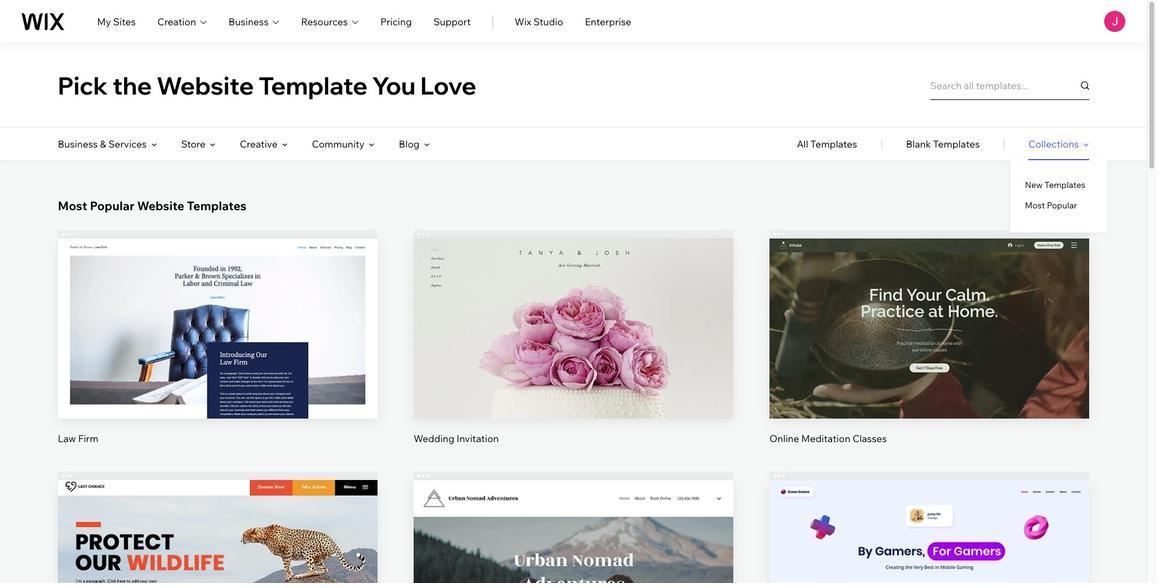 Task type: locate. For each thing, give the bounding box(es) containing it.
enterprise link
[[585, 14, 632, 29]]

all templates link
[[797, 128, 857, 160]]

edit button inside wedding invitation group
[[545, 296, 602, 325]]

edit button for most popular website templates - adventure tour company image
[[545, 537, 602, 566]]

edit button for most popular website templates - gaming company image
[[901, 537, 958, 566]]

store
[[181, 138, 206, 150]]

blank
[[906, 138, 931, 150]]

view inside law firm group
[[207, 345, 229, 357]]

1 view button from the left
[[189, 337, 246, 366]]

1 horizontal spatial popular
[[1047, 200, 1078, 211]]

edit for edit button related to most popular website templates - environmental ngo image
[[209, 546, 227, 558]]

business button
[[229, 14, 280, 29]]

1 horizontal spatial view
[[563, 345, 585, 357]]

popular inside generic categories element
[[1047, 200, 1078, 211]]

popular
[[90, 198, 135, 213], [1047, 200, 1078, 211]]

business
[[229, 15, 269, 27], [58, 138, 98, 150]]

law
[[58, 432, 76, 444]]

0 vertical spatial website
[[157, 70, 254, 100]]

view button inside online meditation classes group
[[901, 337, 958, 366]]

most popular website templates - law firm image
[[58, 239, 378, 418]]

Search search field
[[931, 71, 1090, 100]]

view
[[207, 345, 229, 357], [563, 345, 585, 357], [919, 345, 941, 357]]

pick
[[58, 70, 108, 100]]

edit button for most popular website templates - online meditation classes image
[[901, 296, 958, 325]]

business inside business popup button
[[229, 15, 269, 27]]

blank templates link
[[906, 128, 980, 160]]

wedding invitation
[[414, 432, 499, 444]]

profile image image
[[1105, 11, 1126, 32]]

templates for blank templates
[[933, 138, 980, 150]]

1 horizontal spatial business
[[229, 15, 269, 27]]

None search field
[[931, 71, 1090, 100]]

0 horizontal spatial business
[[58, 138, 98, 150]]

categories. use the left and right arrow keys to navigate the menu element
[[0, 128, 1147, 233]]

view button inside wedding invitation group
[[545, 337, 602, 366]]

pick the website template you love
[[58, 70, 477, 100]]

1 vertical spatial business
[[58, 138, 98, 150]]

templates inside all templates link
[[811, 138, 857, 150]]

1 horizontal spatial most
[[1025, 200, 1045, 211]]

template
[[259, 70, 368, 100]]

0 vertical spatial business
[[229, 15, 269, 27]]

templates for all templates
[[811, 138, 857, 150]]

enterprise
[[585, 15, 632, 27]]

wedding invitation group
[[414, 230, 734, 445]]

templates inside blank templates link
[[933, 138, 980, 150]]

view inside online meditation classes group
[[919, 345, 941, 357]]

edit inside wedding invitation group
[[565, 304, 583, 316]]

view for online meditation classes
[[919, 345, 941, 357]]

3 view button from the left
[[901, 337, 958, 366]]

website
[[157, 70, 254, 100], [137, 198, 184, 213]]

2 view button from the left
[[545, 337, 602, 366]]

meditation
[[802, 432, 851, 444]]

creation
[[157, 15, 196, 27]]

view for wedding invitation
[[563, 345, 585, 357]]

templates
[[811, 138, 857, 150], [933, 138, 980, 150], [1045, 179, 1086, 190], [187, 198, 247, 213]]

edit button
[[189, 296, 246, 325], [545, 296, 602, 325], [901, 296, 958, 325], [189, 537, 246, 566], [545, 537, 602, 566], [901, 537, 958, 566]]

services
[[108, 138, 147, 150]]

all
[[797, 138, 809, 150]]

edit for edit button in the wedding invitation group
[[565, 304, 583, 316]]

edit button inside group
[[901, 296, 958, 325]]

most inside generic categories element
[[1025, 200, 1045, 211]]

online meditation classes
[[770, 432, 887, 444]]

creative
[[240, 138, 278, 150]]

edit button inside law firm group
[[189, 296, 246, 325]]

view button
[[189, 337, 246, 366], [545, 337, 602, 366], [901, 337, 958, 366]]

edit for edit button for most popular website templates - gaming company image
[[921, 546, 939, 558]]

edit inside law firm group
[[209, 304, 227, 316]]

view inside wedding invitation group
[[563, 345, 585, 357]]

3 view from the left
[[919, 345, 941, 357]]

business inside categories by subject element
[[58, 138, 98, 150]]

view button for law firm
[[189, 337, 246, 366]]

templates for new templates
[[1045, 179, 1086, 190]]

support link
[[434, 14, 471, 29]]

edit inside online meditation classes group
[[921, 304, 939, 316]]

2 view from the left
[[563, 345, 585, 357]]

view button inside law firm group
[[189, 337, 246, 366]]

my sites
[[97, 15, 136, 27]]

new templates
[[1025, 179, 1086, 190]]

classes
[[853, 432, 887, 444]]

2 horizontal spatial view button
[[901, 337, 958, 366]]

view button for wedding invitation
[[545, 337, 602, 366]]

1 view from the left
[[207, 345, 229, 357]]

community
[[312, 138, 365, 150]]

blog
[[399, 138, 420, 150]]

1 horizontal spatial view button
[[545, 337, 602, 366]]

0 horizontal spatial popular
[[90, 198, 135, 213]]

online
[[770, 432, 799, 444]]

edit
[[209, 304, 227, 316], [565, 304, 583, 316], [921, 304, 939, 316], [209, 546, 227, 558], [565, 546, 583, 558], [921, 546, 939, 558]]

0 horizontal spatial most
[[58, 198, 87, 213]]

my sites link
[[97, 14, 136, 29]]

website for popular
[[137, 198, 184, 213]]

1 vertical spatial website
[[137, 198, 184, 213]]

0 horizontal spatial view button
[[189, 337, 246, 366]]

0 horizontal spatial view
[[207, 345, 229, 357]]

most
[[58, 198, 87, 213], [1025, 200, 1045, 211]]

2 horizontal spatial view
[[919, 345, 941, 357]]



Task type: vqa. For each thing, say whether or not it's contained in the screenshot.
Categories. Use the left and right arrow keys to navigate the menu element
yes



Task type: describe. For each thing, give the bounding box(es) containing it.
business for business & services
[[58, 138, 98, 150]]

wix
[[515, 15, 532, 27]]

online meditation classes group
[[770, 230, 1090, 445]]

edit for edit button in law firm group
[[209, 304, 227, 316]]

law firm
[[58, 432, 98, 444]]

popular for most popular website templates
[[90, 198, 135, 213]]

categories by subject element
[[58, 128, 430, 160]]

website for the
[[157, 70, 254, 100]]

resources
[[301, 15, 348, 27]]

support
[[434, 15, 471, 27]]

view button for online meditation classes
[[901, 337, 958, 366]]

&
[[100, 138, 106, 150]]

wix studio link
[[515, 14, 563, 29]]

edit for edit button inside group
[[921, 304, 939, 316]]

wedding
[[414, 432, 455, 444]]

most popular link
[[1025, 200, 1078, 211]]

most popular
[[1025, 200, 1078, 211]]

business for business
[[229, 15, 269, 27]]

most popular website templates - wedding invitation image
[[414, 239, 734, 418]]

pricing link
[[380, 14, 412, 29]]

edit for most popular website templates - adventure tour company image edit button
[[565, 546, 583, 558]]

the
[[113, 70, 152, 100]]

resources button
[[301, 14, 359, 29]]

new
[[1025, 179, 1043, 190]]

edit button for most popular website templates - law firm image
[[189, 296, 246, 325]]

law firm group
[[58, 230, 378, 445]]

business & services
[[58, 138, 147, 150]]

love
[[420, 70, 477, 100]]

blank templates
[[906, 138, 980, 150]]

most for most popular
[[1025, 200, 1045, 211]]

collections
[[1029, 138, 1079, 150]]

pricing
[[380, 15, 412, 27]]

edit button for most popular website templates - environmental ngo image
[[189, 537, 246, 566]]

studio
[[534, 15, 563, 27]]

most popular website templates - environmental ngo image
[[58, 480, 378, 583]]

you
[[372, 70, 416, 100]]

all templates
[[797, 138, 857, 150]]

view for law firm
[[207, 345, 229, 357]]

popular for most popular
[[1047, 200, 1078, 211]]

invitation
[[457, 432, 499, 444]]

sites
[[113, 15, 136, 27]]

most popular website templates - gaming company image
[[770, 480, 1090, 583]]

generic categories element
[[797, 128, 1108, 233]]

creation button
[[157, 14, 207, 29]]

most popular website templates - adventure tour company image
[[414, 480, 734, 583]]

my
[[97, 15, 111, 27]]

new templates link
[[1025, 179, 1086, 190]]

most popular website templates
[[58, 198, 247, 213]]

most for most popular website templates
[[58, 198, 87, 213]]

most popular website templates - online meditation classes image
[[770, 239, 1090, 418]]

firm
[[78, 432, 98, 444]]

wix studio
[[515, 15, 563, 27]]

edit button for most popular website templates - wedding invitation image
[[545, 296, 602, 325]]



